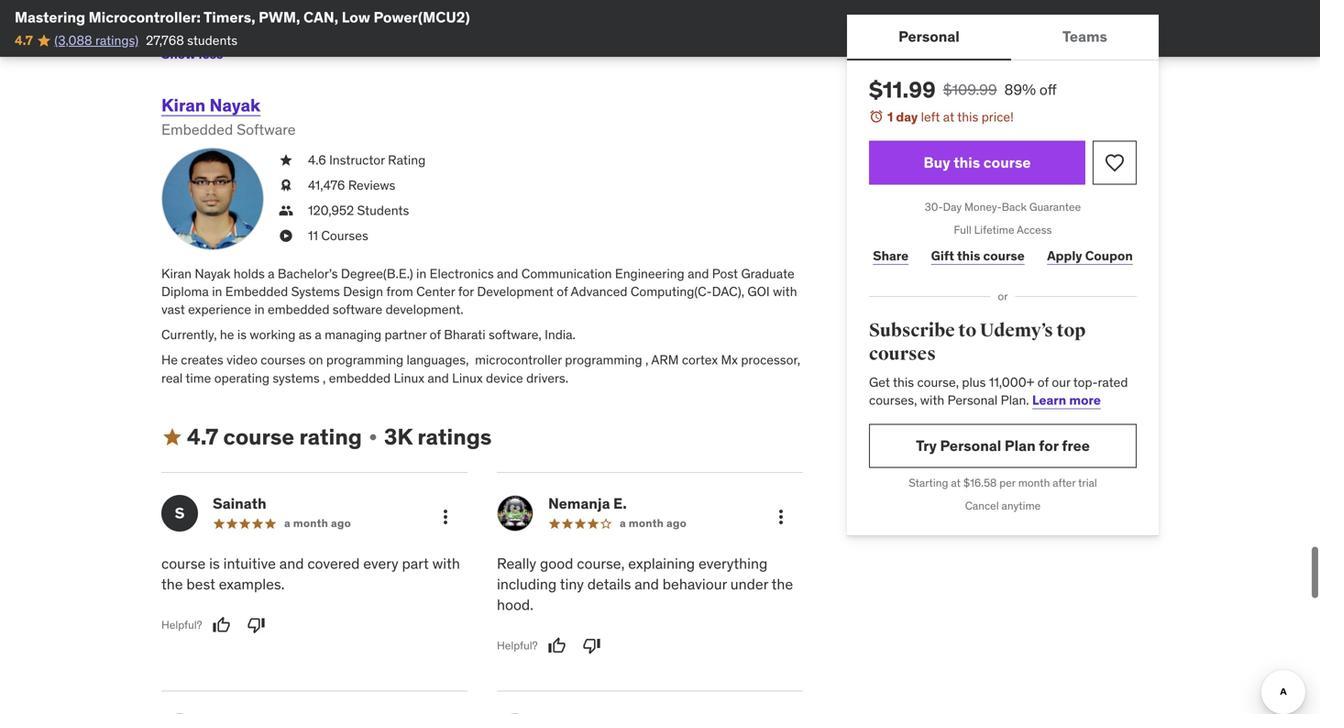 Task type: describe. For each thing, give the bounding box(es) containing it.
systems
[[273, 370, 320, 386]]

xsmall image for 11 courses
[[279, 227, 294, 245]]

after
[[1053, 476, 1076, 490]]

pwm,
[[259, 8, 300, 27]]

(3,088 ratings)
[[54, 32, 139, 49]]

creates
[[181, 352, 224, 368]]

get this course, plus 11,000+ of our top-rated courses, with personal plan.
[[870, 374, 1129, 409]]

is inside kiran nayak holds a bachelor's degree(b.e.) in electronics and communication engineering and post graduate diploma in embedded systems design from center for development of advanced computing(c-dac), goi with vast experience in embedded software development. currently, he is working as a managing partner of bharati software, india. he creates video courses on programming languages,  microcontroller programming , arm cortex mx processor, real time operating systems , embedded linux and linux device drivers.
[[237, 327, 247, 343]]

1 programming from the left
[[326, 352, 404, 368]]

left
[[922, 109, 941, 125]]

can,
[[304, 8, 339, 27]]

kiran for kiran nayak embedded software
[[161, 94, 206, 116]]

partner
[[385, 327, 427, 343]]

course inside button
[[984, 153, 1031, 172]]

0 vertical spatial at
[[944, 109, 955, 125]]

microcontroller
[[475, 352, 562, 368]]

course inside course is intuitive and covered every part with the best examples.
[[161, 555, 206, 573]]

4.6
[[308, 152, 326, 168]]

per
[[1000, 476, 1016, 490]]

dac),
[[712, 283, 745, 300]]

managing
[[325, 327, 382, 343]]

from
[[387, 283, 413, 300]]

center
[[417, 283, 455, 300]]

share button
[[870, 238, 913, 274]]

1 vertical spatial embedded
[[268, 301, 330, 318]]

30-day money-back guarantee full lifetime access
[[925, 200, 1082, 237]]

drivers.
[[527, 370, 569, 386]]

really good course, explaining everything including tiny details and behaviour under the hood.
[[497, 555, 794, 615]]

our
[[1052, 374, 1071, 391]]

a up course is intuitive and covered every part with the best examples.
[[284, 517, 291, 531]]

ago for covered
[[331, 517, 351, 531]]

on
[[309, 352, 323, 368]]

with inside course is intuitive and covered every part with the best examples.
[[433, 555, 460, 573]]

0 vertical spatial in
[[416, 265, 427, 282]]

course down operating
[[223, 423, 295, 451]]

learn more link
[[1033, 392, 1102, 409]]

rated
[[1099, 374, 1129, 391]]

more
[[1070, 392, 1102, 409]]

video
[[227, 352, 258, 368]]

goi
[[748, 283, 770, 300]]

course, for this
[[918, 374, 960, 391]]

a month ago for and
[[284, 517, 351, 531]]

to
[[959, 320, 977, 342]]

buy this course
[[924, 153, 1031, 172]]

11 courses
[[308, 228, 369, 244]]

e.
[[614, 495, 627, 513]]

embedded inside kiran nayak embedded software
[[161, 120, 233, 139]]

full
[[955, 223, 972, 237]]

a down e.
[[620, 517, 626, 531]]

4.6 instructor rating
[[308, 152, 426, 168]]

nemanja
[[549, 495, 610, 513]]

1 vertical spatial ,
[[323, 370, 326, 386]]

cancel
[[966, 499, 1000, 513]]

electronics
[[430, 265, 494, 282]]

this for gift
[[958, 247, 981, 264]]

nemanja e.
[[549, 495, 627, 513]]

89%
[[1005, 80, 1037, 99]]

mark review by sainath as unhelpful image
[[247, 616, 266, 635]]

development.
[[386, 301, 464, 318]]

mx
[[721, 352, 738, 368]]

*
[[161, 19, 168, 35]]

an
[[255, 19, 269, 35]]

$11.99 $109.99 89% off
[[870, 76, 1057, 104]]

and inside the really good course, explaining everything including tiny details and behaviour under the hood.
[[635, 575, 659, 594]]

2 vertical spatial in
[[254, 301, 265, 318]]

3k ratings
[[384, 423, 492, 451]]

india.
[[545, 327, 576, 343]]

apply
[[1048, 247, 1083, 264]]

engineering
[[615, 265, 685, 282]]

xsmall image for 41,476 reviews
[[279, 176, 294, 194]]

course down lifetime
[[984, 247, 1025, 264]]

nayak for kiran nayak holds a bachelor's degree(b.e.) in electronics and communication engineering and post graduate diploma in embedded systems design from center for development of advanced computing(c-dac), goi with vast experience in embedded software development. currently, he is working as a managing partner of bharati software, india. he creates video courses on programming languages,  microcontroller programming , arm cortex mx processor, real time operating systems , embedded linux and linux device drivers.
[[195, 265, 231, 282]]

operating
[[214, 370, 270, 386]]

course is intuitive and covered every part with the best examples.
[[161, 555, 460, 594]]

low
[[342, 8, 371, 27]]

courses
[[321, 228, 369, 244]]

4.7 for 4.7
[[15, 32, 33, 49]]

the inside the really good course, explaining everything including tiny details and behaviour under the hood.
[[772, 575, 794, 594]]

1 horizontal spatial software
[[564, 19, 616, 35]]

learn
[[1033, 392, 1067, 409]]

software inside kiran nayak holds a bachelor's degree(b.e.) in electronics and communication engineering and post graduate diploma in embedded systems design from center for development of advanced computing(c-dac), goi with vast experience in embedded software development. currently, he is working as a managing partner of bharati software, india. he creates video courses on programming languages,  microcontroller programming , arm cortex mx processor, real time operating systems , embedded linux and linux device drivers.
[[333, 301, 383, 318]]

guarantee
[[1030, 200, 1082, 214]]

subscribe
[[870, 320, 956, 342]]

starting
[[909, 476, 949, 490]]

alarm image
[[870, 109, 884, 124]]

of down the communication
[[557, 283, 568, 300]]

nayak for kiran nayak embedded software
[[210, 94, 261, 116]]

coupon
[[1086, 247, 1134, 264]]

kiran for kiran nayak holds a bachelor's degree(b.e.) in electronics and communication engineering and post graduate diploma in embedded systems design from center for development of advanced computing(c-dac), goi with vast experience in embedded software development. currently, he is working as a managing partner of bharati software, india. he creates video courses on programming languages,  microcontroller programming , arm cortex mx processor, real time operating systems , embedded linux and linux device drivers.
[[161, 265, 192, 282]]

embedded inside kiran nayak holds a bachelor's degree(b.e.) in electronics and communication engineering and post graduate diploma in embedded systems design from center for development of advanced computing(c-dac), goi with vast experience in embedded software development. currently, he is working as a managing partner of bharati software, india. he creates video courses on programming languages,  microcontroller programming , arm cortex mx processor, real time operating systems , embedded linux and linux device drivers.
[[225, 283, 288, 300]]

intuitive
[[224, 555, 276, 573]]

day
[[944, 200, 962, 214]]

27,768 students
[[146, 32, 238, 49]]

communication
[[522, 265, 612, 282]]

show less button
[[161, 36, 242, 73]]

diploma
[[161, 283, 209, 300]]

mark review by sainath as helpful image
[[212, 616, 231, 635]]

27,768
[[146, 32, 184, 49]]

with inside get this course, plus 11,000+ of our top-rated courses, with personal plan.
[[921, 392, 945, 409]]

real
[[161, 370, 183, 386]]

1 vertical spatial for
[[1040, 437, 1059, 455]]

4.7 course rating
[[187, 423, 362, 451]]

bharati inside kiran nayak holds a bachelor's degree(b.e.) in electronics and communication engineering and post graduate diploma in embedded systems design from center for development of advanced computing(c-dac), goi with vast experience in embedded software development. currently, he is working as a managing partner of bharati software, india. he creates video courses on programming languages,  microcontroller programming , arm cortex mx processor, real time operating systems , embedded linux and linux device drivers.
[[444, 327, 486, 343]]

systems
[[291, 283, 340, 300]]

kiran nayak link
[[161, 94, 261, 116]]

off
[[1040, 80, 1057, 99]]

month for course is intuitive and covered every part with the best examples.
[[293, 517, 328, 531]]

try
[[916, 437, 937, 455]]

experience
[[188, 301, 251, 318]]

device
[[486, 370, 524, 386]]

wishlist image
[[1104, 152, 1126, 174]]

advanced
[[571, 283, 628, 300]]

course, for good
[[577, 555, 625, 573]]

mark review by nemanja e. as unhelpful image
[[583, 637, 601, 655]]

holds
[[234, 265, 265, 282]]

design
[[343, 283, 383, 300]]

and up development
[[497, 265, 519, 282]]

explaining
[[629, 555, 695, 573]]

back
[[1002, 200, 1027, 214]]

1 linux from the left
[[394, 370, 425, 386]]

mastering microcontroller: timers, pwm, can, low power(mcu2)
[[15, 8, 470, 27]]



Task type: vqa. For each thing, say whether or not it's contained in the screenshot.
try
yes



Task type: locate. For each thing, give the bounding box(es) containing it.
personal inside button
[[899, 27, 960, 46]]

show
[[161, 46, 196, 63]]

0 vertical spatial kiran
[[161, 94, 206, 116]]

2 horizontal spatial month
[[1019, 476, 1051, 490]]

0 vertical spatial 4.7
[[15, 32, 33, 49]]

in up experience
[[212, 283, 222, 300]]

1 vertical spatial with
[[921, 392, 945, 409]]

personal
[[899, 27, 960, 46], [948, 392, 998, 409], [941, 437, 1002, 455]]

and left covered
[[280, 555, 304, 573]]

0 vertical spatial course,
[[918, 374, 960, 391]]

nayak down less
[[210, 94, 261, 116]]

price!
[[982, 109, 1014, 125]]

and left post on the right of page
[[688, 265, 709, 282]]

xsmall image inside show less button
[[227, 47, 242, 62]]

course, inside get this course, plus 11,000+ of our top-rated courses, with personal plan.
[[918, 374, 960, 391]]

ago up the explaining
[[667, 517, 687, 531]]

1 horizontal spatial ago
[[667, 517, 687, 531]]

a month ago
[[284, 517, 351, 531], [620, 517, 687, 531]]

ago
[[331, 517, 351, 531], [667, 517, 687, 531]]

1 vertical spatial nayak
[[195, 265, 231, 282]]

0 horizontal spatial a month ago
[[284, 517, 351, 531]]

at left $16.58
[[952, 476, 961, 490]]

1 ago from the left
[[331, 517, 351, 531]]

course, up 'details' on the bottom left of the page
[[577, 555, 625, 573]]

course, left plus
[[918, 374, 960, 391]]

power(mcu2)
[[374, 8, 470, 27]]

courses inside subscribe to udemy's top courses
[[870, 343, 936, 366]]

for left free
[[1040, 437, 1059, 455]]

mark review by nemanja e. as helpful image
[[548, 637, 567, 655]]

embedded down holds
[[225, 283, 288, 300]]

month inside starting at $16.58 per month after trial cancel anytime
[[1019, 476, 1051, 490]]

tiny
[[560, 575, 584, 594]]

tab list containing personal
[[848, 15, 1159, 61]]

1 a month ago from the left
[[284, 517, 351, 531]]

this inside get this course, plus 11,000+ of our top-rated courses, with personal plan.
[[893, 374, 915, 391]]

30-
[[925, 200, 944, 214]]

0 horizontal spatial with
[[433, 555, 460, 573]]

1 horizontal spatial month
[[629, 517, 664, 531]]

0 horizontal spatial bharati
[[444, 327, 486, 343]]

medium image
[[161, 426, 183, 448]]

ago for everything
[[667, 517, 687, 531]]

1 vertical spatial personal
[[948, 392, 998, 409]]

behaviour
[[663, 575, 727, 594]]

2 kiran from the top
[[161, 265, 192, 282]]

tab list
[[848, 15, 1159, 61]]

details
[[588, 575, 631, 594]]

0 horizontal spatial helpful?
[[161, 618, 202, 633]]

the left best
[[161, 575, 183, 594]]

with right part
[[433, 555, 460, 573]]

0 vertical spatial personal
[[899, 27, 960, 46]]

mastering
[[15, 8, 85, 27]]

0 horizontal spatial 4.7
[[15, 32, 33, 49]]

4.7 down mastering
[[15, 32, 33, 49]]

ago up covered
[[331, 517, 351, 531]]

1 horizontal spatial the
[[772, 575, 794, 594]]

in up the working
[[254, 301, 265, 318]]

xsmall image left 120,952
[[279, 202, 294, 220]]

helpful?
[[161, 618, 202, 633], [497, 639, 538, 653]]

free
[[1063, 437, 1091, 455]]

2 linux from the left
[[452, 370, 483, 386]]

the right under at bottom
[[772, 575, 794, 594]]

0 horizontal spatial for
[[458, 283, 474, 300]]

1 horizontal spatial for
[[1040, 437, 1059, 455]]

xsmall image
[[227, 47, 242, 62], [279, 176, 294, 194], [279, 202, 294, 220], [279, 227, 294, 245]]

helpful? for course is intuitive and covered every part with the best examples.
[[161, 618, 202, 633]]

anytime
[[1002, 499, 1041, 513]]

0 horizontal spatial course,
[[577, 555, 625, 573]]

personal up $16.58
[[941, 437, 1002, 455]]

personal down plus
[[948, 392, 998, 409]]

subscribe to udemy's top courses
[[870, 320, 1086, 366]]

get
[[870, 374, 891, 391]]

for down electronics
[[458, 283, 474, 300]]

course, inside the really good course, explaining everything including tiny details and behaviour under the hood.
[[577, 555, 625, 573]]

this right buy
[[954, 153, 981, 172]]

everything
[[699, 555, 768, 573]]

nayak up diploma
[[195, 265, 231, 282]]

1 horizontal spatial with
[[773, 283, 798, 300]]

top
[[1057, 320, 1086, 342]]

kiran inside kiran nayak holds a bachelor's degree(b.e.) in electronics and communication engineering and post graduate diploma in embedded systems design from center for development of advanced computing(c-dac), goi with vast experience in embedded software development. currently, he is working as a managing partner of bharati software, india. he creates video courses on programming languages,  microcontroller programming , arm cortex mx processor, real time operating systems , embedded linux and linux device drivers.
[[161, 265, 192, 282]]

at
[[944, 109, 955, 125], [952, 476, 961, 490]]

this down $109.99
[[958, 109, 979, 125]]

is up best
[[209, 555, 220, 573]]

for inside kiran nayak holds a bachelor's degree(b.e.) in electronics and communication engineering and post graduate diploma in embedded systems design from center for development of advanced computing(c-dac), goi with vast experience in embedded software development. currently, he is working as a managing partner of bharati software, india. he creates video courses on programming languages,  microcontroller programming , arm cortex mx processor, real time operating systems , embedded linux and linux device drivers.
[[458, 283, 474, 300]]

0 vertical spatial nayak
[[210, 94, 261, 116]]

0 horizontal spatial ,
[[323, 370, 326, 386]]

programming down managing
[[326, 352, 404, 368]]

additional actions for review by nemanja e. image
[[771, 506, 793, 529]]

month up "anytime"
[[1019, 476, 1051, 490]]

0 vertical spatial bharati
[[519, 19, 561, 35]]

courses,
[[870, 392, 918, 409]]

really
[[497, 555, 537, 573]]

2 the from the left
[[772, 575, 794, 594]]

programming
[[326, 352, 404, 368], [565, 352, 643, 368]]

bharati
[[519, 19, 561, 35], [444, 327, 486, 343]]

is inside course is intuitive and covered every part with the best examples.
[[209, 555, 220, 573]]

1 vertical spatial bharati
[[444, 327, 486, 343]]

with down "graduate"
[[773, 283, 798, 300]]

top-
[[1074, 374, 1099, 391]]

1 vertical spatial is
[[237, 327, 247, 343]]

ratings
[[418, 423, 492, 451]]

embedded down systems
[[268, 301, 330, 318]]

0 vertical spatial with
[[773, 283, 798, 300]]

programming down india.
[[565, 352, 643, 368]]

eba
[[215, 19, 240, 35]]

day
[[897, 109, 918, 125]]

wing
[[475, 19, 502, 35]]

1 horizontal spatial in
[[254, 301, 265, 318]]

the inside course is intuitive and covered every part with the best examples.
[[161, 575, 183, 594]]

1 the from the left
[[161, 575, 183, 594]]

students
[[187, 32, 238, 49]]

bharati right 'wing'
[[519, 19, 561, 35]]

course up best
[[161, 555, 206, 573]]

a month ago up covered
[[284, 517, 351, 531]]

post
[[713, 265, 738, 282]]

kiran inside kiran nayak embedded software
[[161, 94, 206, 116]]

embedded down managing
[[329, 370, 391, 386]]

with inside kiran nayak holds a bachelor's degree(b.e.) in electronics and communication engineering and post graduate diploma in embedded systems design from center for development of advanced computing(c-dac), goi with vast experience in embedded software development. currently, he is working as a managing partner of bharati software, india. he creates video courses on programming languages,  microcontroller programming , arm cortex mx processor, real time operating systems , embedded linux and linux device drivers.
[[773, 283, 798, 300]]

of
[[505, 19, 516, 35], [557, 283, 568, 300], [430, 327, 441, 343], [1038, 374, 1049, 391]]

2 horizontal spatial with
[[921, 392, 945, 409]]

1 vertical spatial software
[[333, 301, 383, 318]]

personal up $11.99
[[899, 27, 960, 46]]

part
[[402, 555, 429, 573]]

embedded down kiran nayak link
[[161, 120, 233, 139]]

xsmall image left 4.6
[[279, 151, 294, 169]]

4.7 for 4.7 course rating
[[187, 423, 219, 451]]

and inside course is intuitive and covered every part with the best examples.
[[280, 555, 304, 573]]

this for get
[[893, 374, 915, 391]]

a right as
[[315, 327, 322, 343]]

this up courses,
[[893, 374, 915, 391]]

bharati down development.
[[444, 327, 486, 343]]

0 vertical spatial software
[[564, 19, 616, 35]]

courses inside kiran nayak holds a bachelor's degree(b.e.) in electronics and communication engineering and post graduate diploma in embedded systems design from center for development of advanced computing(c-dac), goi with vast experience in embedded software development. currently, he is working as a managing partner of bharati software, india. he creates video courses on programming languages,  microcontroller programming , arm cortex mx processor, real time operating systems , embedded linux and linux device drivers.
[[261, 352, 306, 368]]

3k
[[384, 423, 413, 451]]

lifetime
[[975, 223, 1015, 237]]

0 vertical spatial ,
[[646, 352, 649, 368]]

a right holds
[[268, 265, 275, 282]]

embedded right online at the top of the page
[[310, 19, 372, 35]]

nayak inside kiran nayak holds a bachelor's degree(b.e.) in electronics and communication engineering and post graduate diploma in embedded systems design from center for development of advanced computing(c-dac), goi with vast experience in embedded software development. currently, he is working as a managing partner of bharati software, india. he creates video courses on programming languages,  microcontroller programming , arm cortex mx processor, real time operating systems , embedded linux and linux device drivers.
[[195, 265, 231, 282]]

helpful? for really good course, explaining everything including tiny details and behaviour under the hood.
[[497, 639, 538, 653]]

1 horizontal spatial xsmall image
[[366, 430, 381, 445]]

1 horizontal spatial ,
[[646, 352, 649, 368]]

kiran down "show"
[[161, 94, 206, 116]]

xsmall image left 11
[[279, 227, 294, 245]]

1 horizontal spatial course,
[[918, 374, 960, 391]]

month up covered
[[293, 517, 328, 531]]

of right 'wing'
[[505, 19, 516, 35]]

currently,
[[161, 327, 217, 343]]

1 vertical spatial 4.7
[[187, 423, 219, 451]]

1 vertical spatial at
[[952, 476, 961, 490]]

in up center
[[416, 265, 427, 282]]

0 horizontal spatial ago
[[331, 517, 351, 531]]

1 vertical spatial course,
[[577, 555, 625, 573]]

0 horizontal spatial courses
[[261, 352, 306, 368]]

1 kiran from the top
[[161, 94, 206, 116]]

0 vertical spatial is
[[243, 19, 252, 35]]

software down design
[[333, 301, 383, 318]]

time
[[186, 370, 211, 386]]

xsmall image right less
[[227, 47, 242, 62]]

1 horizontal spatial programming
[[565, 352, 643, 368]]

xsmall image for 120,952 students
[[279, 202, 294, 220]]

1 horizontal spatial linux
[[452, 370, 483, 386]]

120,952 students
[[308, 202, 409, 219]]

under
[[731, 575, 769, 594]]

month up the explaining
[[629, 517, 664, 531]]

helpful? left mark review by nemanja e. as helpful icon
[[497, 639, 538, 653]]

xsmall image left 3k
[[366, 430, 381, 445]]

of down development.
[[430, 327, 441, 343]]

1 horizontal spatial helpful?
[[497, 639, 538, 653]]

0 horizontal spatial software
[[237, 120, 296, 139]]

2 a month ago from the left
[[620, 517, 687, 531]]

this for buy
[[954, 153, 981, 172]]

arm
[[652, 352, 679, 368]]

is left 'an'
[[243, 19, 252, 35]]

nayak inside kiran nayak embedded software
[[210, 94, 261, 116]]

is
[[243, 19, 252, 35], [237, 327, 247, 343], [209, 555, 220, 573]]

1 vertical spatial xsmall image
[[366, 430, 381, 445]]

linux left device
[[452, 370, 483, 386]]

students
[[357, 202, 409, 219]]

0 vertical spatial xsmall image
[[279, 151, 294, 169]]

the
[[161, 575, 183, 594], [772, 575, 794, 594]]

and
[[497, 265, 519, 282], [688, 265, 709, 282], [428, 370, 449, 386], [280, 555, 304, 573], [635, 575, 659, 594]]

0 vertical spatial embedded
[[310, 19, 372, 35]]

2 horizontal spatial in
[[416, 265, 427, 282]]

a
[[268, 265, 275, 282], [315, 327, 322, 343], [284, 517, 291, 531], [620, 517, 626, 531]]

working
[[250, 327, 296, 343]]

he
[[220, 327, 234, 343]]

timers,
[[204, 8, 256, 27]]

2 vertical spatial personal
[[941, 437, 1002, 455]]

and down the explaining
[[635, 575, 659, 594]]

with right courses,
[[921, 392, 945, 409]]

of inside get this course, plus 11,000+ of our top-rated courses, with personal plan.
[[1038, 374, 1049, 391]]

0 horizontal spatial programming
[[326, 352, 404, 368]]

this inside button
[[954, 153, 981, 172]]

show less
[[161, 46, 223, 63]]

41,476 reviews
[[308, 177, 396, 193]]

a month ago for explaining
[[620, 517, 687, 531]]

2 ago from the left
[[667, 517, 687, 531]]

2 vertical spatial embedded
[[329, 370, 391, 386]]

xsmall image left 41,476
[[279, 176, 294, 194]]

4.7 right medium icon on the left bottom
[[187, 423, 219, 451]]

course up back
[[984, 153, 1031, 172]]

2 vertical spatial is
[[209, 555, 220, 573]]

s
[[175, 504, 185, 523]]

1 vertical spatial kiran
[[161, 265, 192, 282]]

instructor
[[329, 152, 385, 168]]

courses
[[870, 343, 936, 366], [261, 352, 306, 368]]

rating
[[388, 152, 426, 168]]

helpful? left mark review by sainath as helpful image
[[161, 618, 202, 633]]

for
[[458, 283, 474, 300], [1040, 437, 1059, 455]]

personal inside get this course, plus 11,000+ of our top-rated courses, with personal plan.
[[948, 392, 998, 409]]

1 vertical spatial helpful?
[[497, 639, 538, 653]]

good
[[540, 555, 574, 573]]

fastbit
[[171, 19, 212, 35]]

courses up systems
[[261, 352, 306, 368]]

1 horizontal spatial courses
[[870, 343, 936, 366]]

0 vertical spatial for
[[458, 283, 474, 300]]

$16.58
[[964, 476, 997, 490]]

courses down subscribe on the top right of the page
[[870, 343, 936, 366]]

software right the low
[[375, 19, 425, 35]]

a month ago down e.
[[620, 517, 687, 531]]

0 horizontal spatial xsmall image
[[279, 151, 294, 169]]

at inside starting at $16.58 per month after trial cancel anytime
[[952, 476, 961, 490]]

month for really good course, explaining everything including tiny details and behaviour under the hood.
[[629, 517, 664, 531]]

, left arm
[[646, 352, 649, 368]]

additional actions for review by sainath image
[[435, 506, 457, 529]]

buy
[[924, 153, 951, 172]]

linux down 'partner'
[[394, 370, 425, 386]]

learn more
[[1033, 392, 1102, 409]]

try personal plan for free
[[916, 437, 1091, 455]]

0 horizontal spatial the
[[161, 575, 183, 594]]

2 programming from the left
[[565, 352, 643, 368]]

0 vertical spatial software
[[375, 19, 425, 35]]

1 horizontal spatial 4.7
[[187, 423, 219, 451]]

trial
[[1079, 476, 1098, 490]]

at right left
[[944, 109, 955, 125]]

0 horizontal spatial in
[[212, 283, 222, 300]]

graduate
[[742, 265, 795, 282]]

training
[[428, 19, 472, 35]]

1 horizontal spatial a month ago
[[620, 517, 687, 531]]

of left our
[[1038, 374, 1049, 391]]

personal button
[[848, 15, 1012, 59]]

kiran nayak image
[[161, 147, 264, 250]]

is right he
[[237, 327, 247, 343]]

apply coupon
[[1048, 247, 1134, 264]]

0 vertical spatial embedded
[[161, 120, 233, 139]]

ratings)
[[95, 32, 139, 49]]

plus
[[963, 374, 987, 391]]

1 horizontal spatial bharati
[[519, 19, 561, 35]]

covered
[[308, 555, 360, 573]]

* fastbit eba is an online embedded software training wing of bharati software
[[161, 19, 616, 35]]

2 vertical spatial with
[[433, 555, 460, 573]]

1 vertical spatial in
[[212, 283, 222, 300]]

linux
[[394, 370, 425, 386], [452, 370, 483, 386]]

0 horizontal spatial month
[[293, 517, 328, 531]]

and up 3k ratings
[[428, 370, 449, 386]]

this right gift
[[958, 247, 981, 264]]

software inside kiran nayak embedded software
[[237, 120, 296, 139]]

1 vertical spatial software
[[237, 120, 296, 139]]

, down on
[[323, 370, 326, 386]]

0 horizontal spatial linux
[[394, 370, 425, 386]]

kiran up diploma
[[161, 265, 192, 282]]

xsmall image
[[279, 151, 294, 169], [366, 430, 381, 445]]

1 vertical spatial embedded
[[225, 283, 288, 300]]

gift
[[932, 247, 955, 264]]

0 vertical spatial helpful?
[[161, 618, 202, 633]]

cortex
[[682, 352, 718, 368]]

buy this course button
[[870, 141, 1086, 185]]



